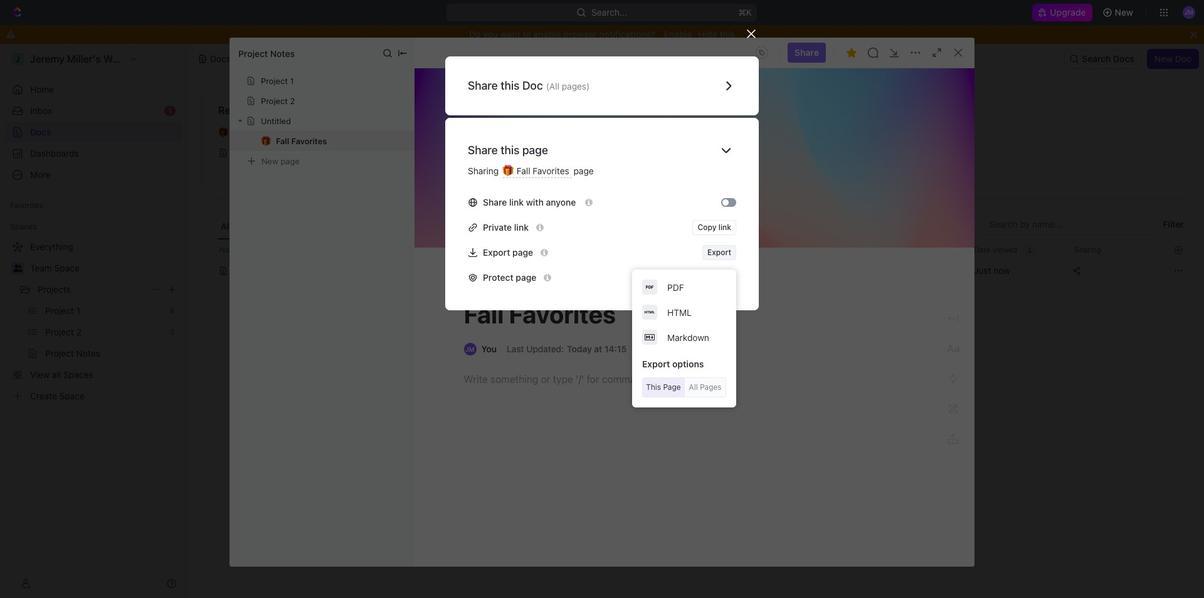 Task type: describe. For each thing, give the bounding box(es) containing it.
untitled down project 2
[[261, 116, 291, 126]]

just now
[[975, 265, 1011, 276]]

assigned
[[429, 221, 467, 232]]

fall down recent at the left of page
[[236, 127, 250, 138]]

this
[[646, 383, 662, 392]]

markdown
[[668, 332, 710, 343]]

0 vertical spatial this
[[720, 29, 736, 40]]

notes
[[270, 48, 295, 59]]

share for share
[[795, 47, 820, 58]]

page for new page
[[281, 156, 300, 166]]

search...
[[592, 7, 628, 18]]

options
[[673, 359, 704, 370]]

by
[[924, 105, 935, 116]]

• for recent
[[291, 128, 295, 138]]

2 cell from the left
[[867, 260, 967, 282]]

page up sharing 🎁 fall favorites page
[[523, 144, 549, 157]]

all button
[[218, 215, 235, 240]]

date updated
[[874, 245, 922, 254]]

dashboards
[[30, 148, 79, 159]]

fall down add
[[464, 299, 504, 329]]

do you want to enable browser notifications? enable hide this
[[469, 29, 736, 40]]

date updated button
[[867, 240, 930, 260]]

0 horizontal spatial fall favorites
[[276, 136, 327, 146]]

favorites inside button
[[10, 201, 43, 210]]

project for project 2
[[261, 96, 288, 106]]

favorites button
[[5, 198, 48, 213]]

me
[[938, 105, 952, 116]]

Search by name... text field
[[990, 215, 1149, 234]]

tab list containing all
[[218, 215, 518, 240]]

inbox
[[30, 105, 52, 116]]

copy link
[[698, 223, 732, 232]]

-
[[729, 265, 733, 276]]

untitled link for created by me
[[878, 143, 1179, 163]]

this for share this page
[[501, 144, 520, 157]]

private
[[483, 222, 512, 233]]

sharing 🎁 fall favorites page
[[468, 166, 594, 176]]

recent
[[218, 105, 252, 116]]

page for export page
[[513, 247, 533, 258]]

search
[[1083, 53, 1112, 64]]

docs link
[[5, 122, 182, 142]]

docs inside the sidebar navigation
[[30, 127, 51, 137]]

new for new page
[[262, 156, 279, 166]]

sharing for sharing 🎁 fall favorites page
[[468, 166, 499, 176]]

private link
[[483, 222, 529, 233]]

home link
[[5, 80, 182, 100]]

sharing for sharing
[[1075, 245, 1102, 254]]

new doc button
[[1148, 49, 1200, 69]]

1 horizontal spatial docs
[[210, 53, 231, 64]]

project for project 1
[[261, 76, 288, 86]]

fall down share this page
[[517, 166, 531, 176]]

comment
[[496, 284, 535, 294]]

protect
[[483, 272, 514, 283]]

doc inside the new doc button
[[1176, 53, 1192, 64]]

new for new doc
[[1155, 53, 1174, 64]]

upgrade
[[1051, 7, 1087, 18]]

at
[[595, 344, 603, 355]]

share link with anyone
[[483, 197, 579, 207]]

link for share
[[510, 197, 524, 207]]

hide
[[699, 29, 718, 40]]

upgrade link
[[1033, 4, 1093, 21]]

untitled for recent
[[236, 147, 268, 158]]

workspace
[[371, 221, 417, 232]]

last updated: today at 14:15
[[507, 344, 627, 355]]

sidebar navigation
[[0, 44, 188, 599]]

tags
[[729, 245, 745, 254]]

team
[[30, 263, 52, 274]]

browser
[[564, 29, 597, 40]]

1 vertical spatial fall favorites
[[464, 299, 616, 329]]

pdf
[[668, 282, 684, 293]]

copy
[[698, 223, 717, 232]]

table containing projects
[[203, 240, 1190, 284]]

enable
[[664, 29, 692, 40]]

(all
[[546, 81, 560, 92]]

new page
[[262, 156, 300, 166]]

notifications?
[[600, 29, 656, 40]]

you
[[483, 29, 498, 40]]

to
[[523, 29, 531, 40]]

share for share this page
[[468, 144, 498, 157]]

workspace button
[[368, 215, 420, 240]]

export page
[[483, 247, 533, 258]]

this for share this doc (all pages)
[[501, 79, 520, 92]]

new for new
[[1116, 7, 1134, 18]]

1 horizontal spatial projects
[[616, 265, 649, 276]]

fall favorites • for recent
[[236, 127, 295, 138]]

space
[[54, 263, 80, 274]]

share for share link with anyone
[[483, 197, 507, 207]]

untitled link for recent
[[213, 143, 514, 163]]

assigned button
[[425, 215, 470, 240]]

export for export options
[[643, 359, 671, 370]]

add
[[478, 284, 494, 294]]

fall up new page
[[276, 136, 289, 146]]

home
[[30, 84, 54, 95]]

dashboards link
[[5, 144, 182, 164]]

link for private
[[515, 222, 529, 233]]



Task type: locate. For each thing, give the bounding box(es) containing it.
date for date updated
[[874, 245, 891, 254]]

2 vertical spatial project
[[261, 96, 288, 106]]

this page
[[646, 383, 681, 392]]

project left notes at the top left
[[238, 48, 268, 59]]

new right search docs
[[1155, 53, 1174, 64]]

export button
[[703, 245, 737, 260]]

now
[[994, 265, 1011, 276]]

1 horizontal spatial sharing
[[1075, 245, 1102, 254]]

2 vertical spatial new
[[262, 156, 279, 166]]

date inside date viewed button
[[975, 245, 991, 254]]

date
[[874, 245, 891, 254], [975, 245, 991, 254]]

project for project notes
[[238, 48, 268, 59]]

0 horizontal spatial fall favorites •
[[236, 127, 295, 138]]

team space link
[[30, 259, 179, 279]]

2 untitled link from the left
[[878, 143, 1179, 163]]

2 horizontal spatial docs
[[1114, 53, 1135, 64]]

all up name
[[221, 221, 231, 232]]

1 horizontal spatial date
[[975, 245, 991, 254]]

0 horizontal spatial all
[[221, 221, 231, 232]]

export down private
[[483, 247, 511, 258]]

row containing name
[[203, 240, 1190, 260]]

user group image
[[13, 265, 22, 272]]

export
[[483, 247, 511, 258], [708, 248, 732, 257], [643, 359, 671, 370]]

archived
[[478, 221, 515, 232]]

projects
[[616, 265, 649, 276], [38, 284, 71, 295]]

search docs button
[[1065, 49, 1143, 69]]

🎁
[[218, 128, 228, 137], [883, 128, 893, 137], [503, 166, 514, 176]]

export for export
[[708, 248, 732, 257]]

14:15
[[605, 344, 627, 355]]

page down 2
[[281, 156, 300, 166]]

🎁 down share this page
[[503, 166, 514, 176]]

🎁 for recent
[[218, 128, 228, 137]]

link for copy
[[719, 223, 732, 232]]

1 horizontal spatial cell
[[867, 260, 967, 282]]

page up protect page
[[513, 247, 533, 258]]

name
[[220, 245, 240, 254]]

created
[[883, 105, 921, 116]]

share this page
[[468, 144, 549, 157]]

1 • from the left
[[291, 128, 295, 138]]

1 horizontal spatial doc
[[1176, 53, 1192, 64]]

row down copy at the right top
[[203, 240, 1190, 260]]

sharing
[[468, 166, 499, 176], [1075, 245, 1102, 254]]

protect page
[[483, 272, 537, 283]]

1 row from the top
[[203, 240, 1190, 260]]

untitled link
[[213, 143, 514, 163], [878, 143, 1179, 163]]

share
[[795, 47, 820, 58], [468, 79, 498, 92], [468, 144, 498, 157], [483, 197, 507, 207]]

untitled
[[261, 116, 291, 126], [236, 147, 268, 158], [901, 147, 933, 158]]

0 vertical spatial new
[[1116, 7, 1134, 18]]

new button
[[1098, 3, 1142, 23]]

new
[[1116, 7, 1134, 18], [1155, 53, 1174, 64], [262, 156, 279, 166]]

1 fall favorites • from the left
[[236, 127, 295, 138]]

project notes
[[238, 48, 295, 59]]

row containing projects
[[203, 259, 1190, 284]]

1 untitled link from the left
[[213, 143, 514, 163]]

cell
[[203, 260, 217, 282], [867, 260, 967, 282]]

0 vertical spatial 1
[[290, 76, 294, 86]]

0 vertical spatial all
[[221, 221, 231, 232]]

updated
[[893, 245, 922, 254]]

all for all
[[221, 221, 231, 232]]

share this doc (all pages)
[[468, 79, 590, 92]]

2 fall favorites • from the left
[[901, 127, 960, 138]]

2 horizontal spatial export
[[708, 248, 732, 257]]

fall favorites • down the by
[[901, 127, 960, 138]]

export options
[[643, 359, 704, 370]]

link
[[510, 197, 524, 207], [515, 222, 529, 233], [719, 223, 732, 232]]

created by me
[[883, 105, 952, 116]]

all left pages
[[689, 383, 698, 392]]

0 horizontal spatial doc
[[523, 79, 543, 92]]

tree inside the sidebar navigation
[[5, 237, 182, 407]]

fall down created
[[901, 127, 914, 138]]

export inside dropdown button
[[708, 248, 732, 257]]

1 vertical spatial 1
[[168, 106, 172, 115]]

page up anyone
[[574, 166, 594, 176]]

search docs
[[1083, 53, 1135, 64]]

table
[[203, 240, 1190, 284]]

new doc
[[1155, 53, 1192, 64]]

1 vertical spatial this
[[501, 79, 520, 92]]

projects inside the sidebar navigation
[[38, 284, 71, 295]]

spaces
[[10, 222, 37, 232]]

page for protect page
[[516, 272, 537, 283]]

fall favorites •
[[236, 127, 295, 138], [901, 127, 960, 138]]

1 cell from the left
[[203, 260, 217, 282]]

new down project 2
[[262, 156, 279, 166]]

0 horizontal spatial projects
[[38, 284, 71, 295]]

do
[[469, 29, 481, 40]]

project 2
[[261, 96, 295, 106]]

fall favorites down comment
[[464, 299, 616, 329]]

docs right search
[[1114, 53, 1135, 64]]

0 horizontal spatial 🎁
[[218, 128, 228, 137]]

link right copy at the right top
[[719, 223, 732, 232]]

link right private
[[515, 222, 529, 233]]

with
[[526, 197, 544, 207]]

1 vertical spatial project
[[261, 76, 288, 86]]

project left 2
[[261, 96, 288, 106]]

fall favorites
[[276, 136, 327, 146], [464, 299, 616, 329]]

docs down inbox
[[30, 127, 51, 137]]

2 horizontal spatial 🎁
[[883, 128, 893, 137]]

1 horizontal spatial untitled link
[[878, 143, 1179, 163]]

page
[[664, 383, 681, 392]]

page up comment
[[516, 272, 537, 283]]

1 horizontal spatial 1
[[290, 76, 294, 86]]

0 horizontal spatial •
[[291, 128, 295, 138]]

pages
[[700, 383, 722, 392]]

2 date from the left
[[975, 245, 991, 254]]

0 vertical spatial projects
[[616, 265, 649, 276]]

column header
[[203, 240, 217, 260]]

just
[[975, 265, 992, 276]]

this
[[720, 29, 736, 40], [501, 79, 520, 92], [501, 144, 520, 157]]

share for share this doc (all pages)
[[468, 79, 498, 92]]

date viewed button
[[967, 240, 1037, 260]]

1 vertical spatial all
[[689, 383, 698, 392]]

2 vertical spatial this
[[501, 144, 520, 157]]

project 1
[[261, 76, 294, 86]]

0 horizontal spatial 1
[[168, 106, 172, 115]]

⌘k
[[739, 7, 753, 18]]

1 horizontal spatial 🎁
[[503, 166, 514, 176]]

archived button
[[475, 215, 518, 240]]

fall
[[236, 127, 250, 138], [901, 127, 914, 138], [276, 136, 289, 146], [517, 166, 531, 176], [464, 299, 504, 329]]

date left updated
[[874, 245, 891, 254]]

add comment
[[478, 284, 535, 294]]

sharing down share this page
[[468, 166, 499, 176]]

1 horizontal spatial new
[[1116, 7, 1134, 18]]

untitled down created by me
[[901, 147, 933, 158]]

tree containing team space
[[5, 237, 182, 407]]

0 horizontal spatial export
[[483, 247, 511, 258]]

1 horizontal spatial fall favorites •
[[901, 127, 960, 138]]

want
[[501, 29, 521, 40]]

untitled down recent at the left of page
[[236, 147, 268, 158]]

this up sharing 🎁 fall favorites page
[[501, 144, 520, 157]]

row
[[203, 240, 1190, 260], [203, 259, 1190, 284]]

2 horizontal spatial new
[[1155, 53, 1174, 64]]

page
[[523, 144, 549, 157], [281, 156, 300, 166], [574, 166, 594, 176], [513, 247, 533, 258], [516, 272, 537, 283]]

updated:
[[527, 344, 564, 355]]

0 horizontal spatial sharing
[[468, 166, 499, 176]]

0 horizontal spatial date
[[874, 245, 891, 254]]

date for date viewed
[[975, 245, 991, 254]]

0 vertical spatial doc
[[1176, 53, 1192, 64]]

0 vertical spatial fall favorites
[[276, 136, 327, 146]]

this right hide
[[720, 29, 736, 40]]

0 vertical spatial project
[[238, 48, 268, 59]]

1 date from the left
[[874, 245, 891, 254]]

0 vertical spatial sharing
[[468, 166, 499, 176]]

project
[[238, 48, 268, 59], [261, 76, 288, 86], [261, 96, 288, 106]]

export for export page
[[483, 247, 511, 258]]

sharing inside row
[[1075, 245, 1102, 254]]

all for all pages
[[689, 383, 698, 392]]

1 horizontal spatial export
[[643, 359, 671, 370]]

all
[[221, 221, 231, 232], [689, 383, 698, 392]]

sharing down search by name... text field
[[1075, 245, 1102, 254]]

project up project 2
[[261, 76, 288, 86]]

fall favorites • up new page
[[236, 127, 295, 138]]

1 inside the sidebar navigation
[[168, 106, 172, 115]]

0 horizontal spatial docs
[[30, 127, 51, 137]]

today
[[567, 344, 592, 355]]

docs left project notes
[[210, 53, 231, 64]]

pages)
[[562, 81, 590, 92]]

all pages
[[689, 383, 722, 392]]

export up -
[[708, 248, 732, 257]]

0 horizontal spatial new
[[262, 156, 279, 166]]

date viewed
[[975, 245, 1018, 254]]

link left with
[[510, 197, 524, 207]]

new inside button
[[1155, 53, 1174, 64]]

viewed
[[993, 245, 1018, 254]]

docs inside button
[[1114, 53, 1135, 64]]

favorites
[[551, 105, 594, 116], [252, 127, 289, 138], [917, 127, 953, 138], [292, 136, 327, 146], [533, 166, 570, 176], [10, 201, 43, 210], [509, 299, 616, 329]]

2 • from the left
[[956, 128, 960, 138]]

date up just
[[975, 245, 991, 254]]

0 horizontal spatial cell
[[203, 260, 217, 282]]

export up this
[[643, 359, 671, 370]]

1 horizontal spatial •
[[956, 128, 960, 138]]

•
[[291, 128, 295, 138], [956, 128, 960, 138]]

tab list
[[218, 215, 518, 240]]

🎁 for created by me
[[883, 128, 893, 137]]

1 vertical spatial projects
[[38, 284, 71, 295]]

last
[[507, 344, 524, 355]]

fall favorites • for created by me
[[901, 127, 960, 138]]

🎁 down recent at the left of page
[[218, 128, 228, 137]]

tree
[[5, 237, 182, 407]]

1 vertical spatial doc
[[523, 79, 543, 92]]

date inside 'date updated' button
[[874, 245, 891, 254]]

new up search docs
[[1116, 7, 1134, 18]]

1
[[290, 76, 294, 86], [168, 106, 172, 115]]

fall favorites up new page
[[276, 136, 327, 146]]

2 row from the top
[[203, 259, 1190, 284]]

2
[[290, 96, 295, 106]]

row up html
[[203, 259, 1190, 284]]

untitled for created by me
[[901, 147, 933, 158]]

new inside button
[[1116, 7, 1134, 18]]

enable
[[534, 29, 562, 40]]

anyone
[[546, 197, 576, 207]]

1 vertical spatial sharing
[[1075, 245, 1102, 254]]

all inside button
[[221, 221, 231, 232]]

team space
[[30, 263, 80, 274]]

0 horizontal spatial untitled link
[[213, 143, 514, 163]]

html
[[668, 307, 692, 318]]

1 horizontal spatial all
[[689, 383, 698, 392]]

1 horizontal spatial fall favorites
[[464, 299, 616, 329]]

1 vertical spatial new
[[1155, 53, 1174, 64]]

• for created by me
[[956, 128, 960, 138]]

🎁 down created
[[883, 128, 893, 137]]

this left (all at the top left
[[501, 79, 520, 92]]

projects link
[[38, 280, 147, 300]]



Task type: vqa. For each thing, say whether or not it's contained in the screenshot.
Untitled link for Created by Me
yes



